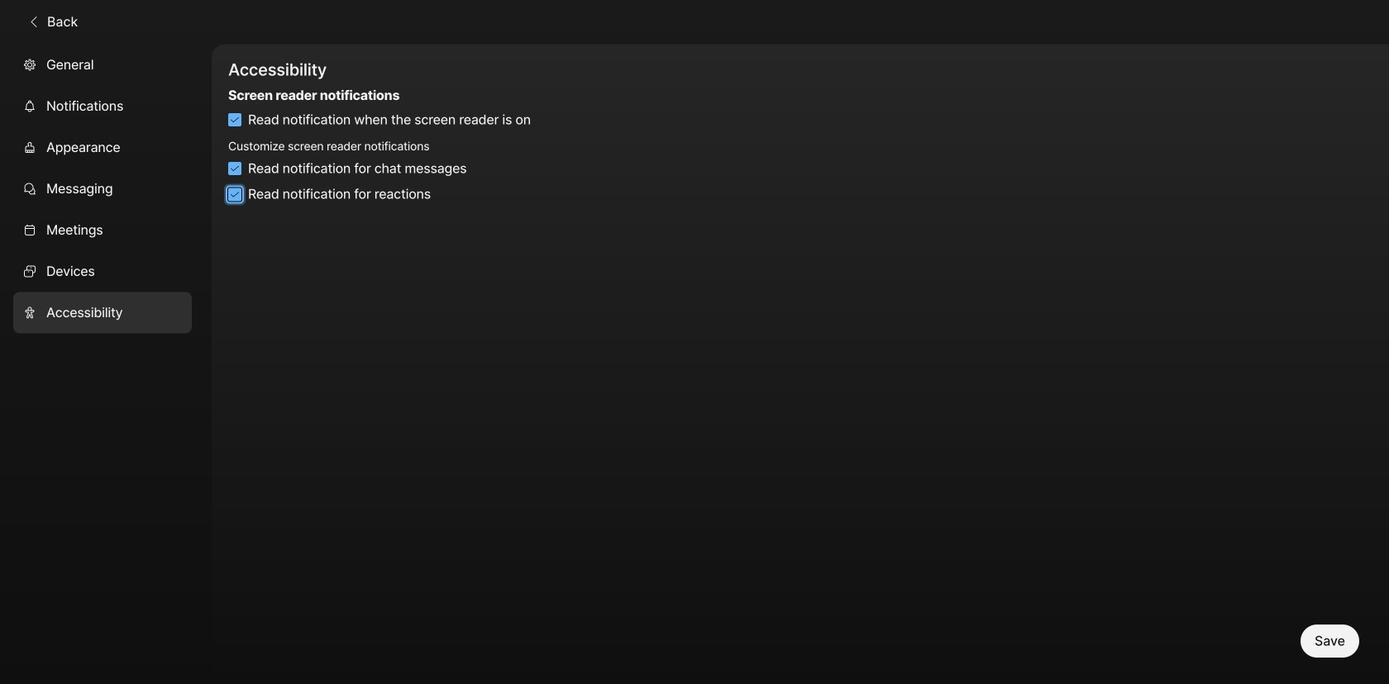 Task type: describe. For each thing, give the bounding box(es) containing it.
general tab
[[13, 44, 192, 86]]

accessibility tab
[[13, 292, 192, 334]]

devices tab
[[13, 251, 192, 292]]

messaging tab
[[13, 168, 192, 210]]



Task type: locate. For each thing, give the bounding box(es) containing it.
settings navigation
[[0, 44, 212, 685]]

meetings tab
[[13, 210, 192, 251]]

notifications tab
[[13, 86, 192, 127]]

appearance tab
[[13, 127, 192, 168]]



Task type: vqa. For each thing, say whether or not it's contained in the screenshot.
Settings navigation at the left of page
yes



